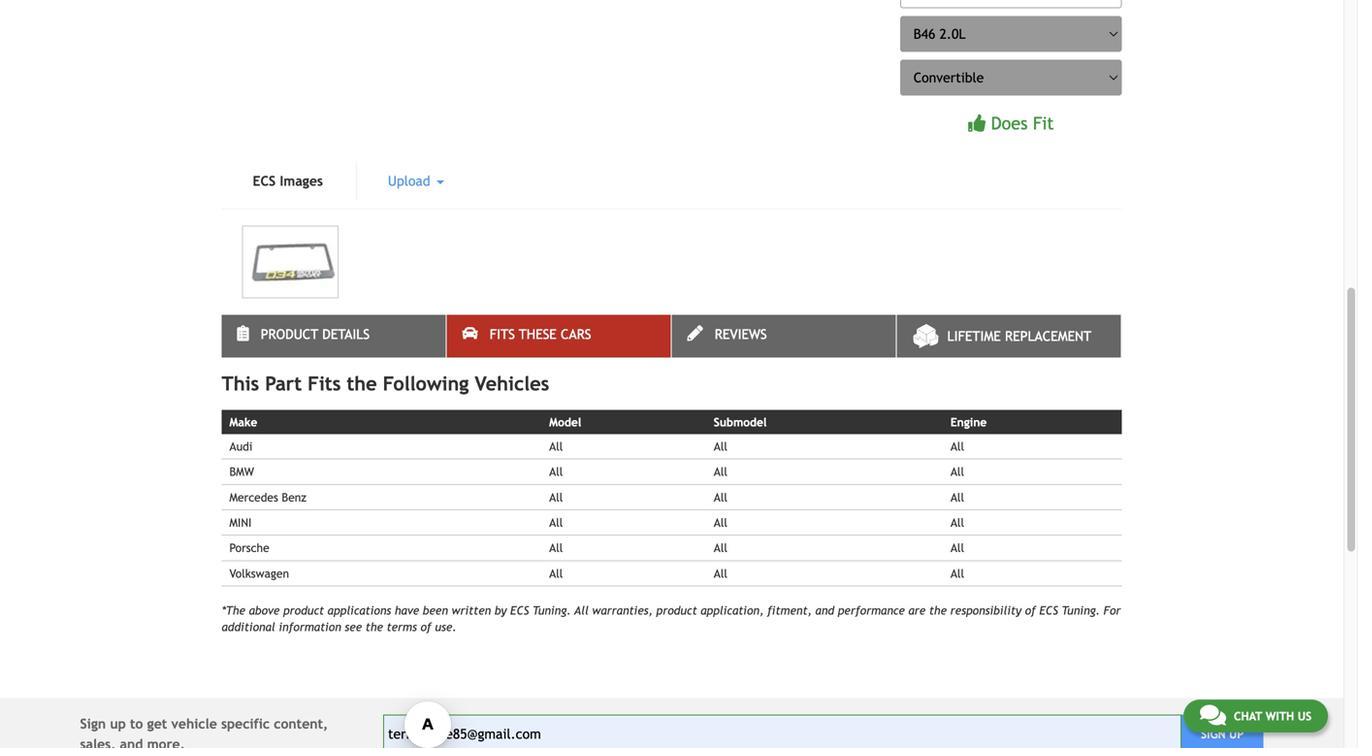 Task type: describe. For each thing, give the bounding box(es) containing it.
all inside *the above product applications have been written by                 ecs tuning. all warranties, product application, fitment,                 and performance are the responsibility of ecs tuning.                 for additional information see the terms of use.
[[574, 603, 589, 617]]

engine
[[951, 415, 987, 429]]

sign up to get vehicle specific content, sales, and more.
[[80, 716, 328, 748]]

fit
[[1033, 113, 1054, 134]]

model
[[549, 415, 581, 429]]

content,
[[274, 716, 328, 732]]

application,
[[701, 603, 764, 617]]

terms
[[387, 620, 417, 634]]

benz
[[282, 490, 307, 504]]

replacement
[[1005, 328, 1092, 344]]

1 vertical spatial fits
[[308, 372, 341, 395]]

porsche
[[229, 541, 269, 555]]

fitment,
[[767, 603, 812, 617]]

chat with us
[[1234, 709, 1312, 723]]

vehicles
[[475, 372, 549, 395]]

up for sign up to get vehicle specific content, sales, and more.
[[110, 716, 126, 732]]

written
[[452, 603, 491, 617]]

us
[[1298, 709, 1312, 723]]

1 horizontal spatial ecs
[[510, 603, 529, 617]]

1 tuning. from the left
[[533, 603, 571, 617]]

1 product from the left
[[283, 603, 324, 617]]

have
[[395, 603, 419, 617]]

images
[[280, 173, 323, 189]]

warranties,
[[592, 603, 653, 617]]

responsibility
[[951, 603, 1022, 617]]

sign up button
[[1182, 715, 1264, 748]]

lifetime replacement link
[[897, 315, 1121, 357]]

get
[[147, 716, 167, 732]]

information
[[279, 620, 341, 634]]

thumbs up image
[[969, 115, 986, 132]]

see
[[345, 620, 362, 634]]

following
[[383, 372, 469, 395]]

part
[[265, 372, 302, 395]]

0 horizontal spatial of
[[421, 620, 432, 634]]

2 tuning. from the left
[[1062, 603, 1100, 617]]

this
[[222, 372, 259, 395]]

details
[[322, 326, 370, 342]]

additional
[[222, 620, 275, 634]]

*the above product applications have been written by                 ecs tuning. all warranties, product application, fitment,                 and performance are the responsibility of ecs tuning.                 for additional information see the terms of use.
[[222, 603, 1121, 634]]

applications
[[328, 603, 391, 617]]

sign up
[[1201, 727, 1244, 741]]

vehicle
[[171, 716, 217, 732]]

sign for sign up
[[1201, 727, 1226, 741]]

upload
[[388, 173, 434, 189]]

make
[[229, 415, 257, 429]]

fits these cars link
[[447, 315, 671, 357]]

by
[[495, 603, 507, 617]]

es#4020124 - 034-a03-0000 - 034 motorsport license plate frame  - fear no more, drive with ease and confidence with the 034motorsport license plate frame! - 034motorsport - audi bmw volkswagen mercedes benz mini porsche image
[[242, 226, 338, 298]]

submodel
[[714, 415, 767, 429]]

with
[[1266, 709, 1294, 723]]



Task type: locate. For each thing, give the bounding box(es) containing it.
product up information
[[283, 603, 324, 617]]

does
[[991, 113, 1028, 134]]

and inside *the above product applications have been written by                 ecs tuning. all warranties, product application, fitment,                 and performance are the responsibility of ecs tuning.                 for additional information see the terms of use.
[[816, 603, 835, 617]]

up
[[110, 716, 126, 732], [1229, 727, 1244, 741]]

1 horizontal spatial product
[[656, 603, 697, 617]]

and down to
[[120, 737, 143, 748]]

sign inside button
[[1201, 727, 1226, 741]]

up down chat
[[1229, 727, 1244, 741]]

1 horizontal spatial and
[[816, 603, 835, 617]]

up for sign up
[[1229, 727, 1244, 741]]

1 horizontal spatial sign
[[1201, 727, 1226, 741]]

2 horizontal spatial ecs
[[1040, 603, 1058, 617]]

sales,
[[80, 737, 116, 748]]

tuning. left for
[[1062, 603, 1100, 617]]

1 vertical spatial and
[[120, 737, 143, 748]]

ecs images
[[253, 173, 323, 189]]

*the
[[222, 603, 245, 617]]

the down details
[[347, 372, 377, 395]]

up left to
[[110, 716, 126, 732]]

performance
[[838, 603, 905, 617]]

to
[[130, 716, 143, 732]]

comments image
[[1200, 703, 1226, 727]]

up inside sign up to get vehicle specific content, sales, and more.
[[110, 716, 126, 732]]

fits
[[490, 326, 515, 342], [308, 372, 341, 395]]

more.
[[147, 737, 185, 748]]

0 horizontal spatial tuning.
[[533, 603, 571, 617]]

and
[[816, 603, 835, 617], [120, 737, 143, 748]]

ecs images link
[[222, 161, 354, 200]]

ecs
[[253, 173, 276, 189], [510, 603, 529, 617], [1040, 603, 1058, 617]]

0 horizontal spatial up
[[110, 716, 126, 732]]

mercedes benz
[[229, 490, 307, 504]]

lifetime
[[947, 328, 1001, 344]]

0 vertical spatial of
[[1025, 603, 1036, 617]]

and inside sign up to get vehicle specific content, sales, and more.
[[120, 737, 143, 748]]

1 horizontal spatial fits
[[490, 326, 515, 342]]

fits these cars
[[490, 326, 591, 342]]

product details link
[[222, 315, 446, 357]]

specific
[[221, 716, 270, 732]]

the right the 'see'
[[366, 620, 383, 634]]

volkswagen
[[229, 566, 289, 580]]

product details
[[261, 326, 370, 342]]

ecs left the images
[[253, 173, 276, 189]]

audi
[[229, 440, 253, 453]]

0 horizontal spatial and
[[120, 737, 143, 748]]

1 vertical spatial of
[[421, 620, 432, 634]]

2 vertical spatial the
[[366, 620, 383, 634]]

sign inside sign up to get vehicle specific content, sales, and more.
[[80, 716, 106, 732]]

fits right part on the left of the page
[[308, 372, 341, 395]]

0 horizontal spatial sign
[[80, 716, 106, 732]]

this part fits the following vehicles
[[222, 372, 549, 395]]

0 vertical spatial fits
[[490, 326, 515, 342]]

up inside button
[[1229, 727, 1244, 741]]

reviews
[[715, 326, 767, 342]]

fits left these
[[490, 326, 515, 342]]

0 horizontal spatial fits
[[308, 372, 341, 395]]

0 horizontal spatial product
[[283, 603, 324, 617]]

above
[[249, 603, 280, 617]]

product
[[261, 326, 318, 342]]

of
[[1025, 603, 1036, 617], [421, 620, 432, 634]]

ecs right responsibility
[[1040, 603, 1058, 617]]

these
[[519, 326, 557, 342]]

2 product from the left
[[656, 603, 697, 617]]

ecs right the by
[[510, 603, 529, 617]]

cars
[[561, 326, 591, 342]]

use.
[[435, 620, 457, 634]]

reviews link
[[672, 315, 896, 357]]

Email email field
[[383, 715, 1182, 748]]

0 vertical spatial the
[[347, 372, 377, 395]]

1 horizontal spatial tuning.
[[1062, 603, 1100, 617]]

and right fitment,
[[816, 603, 835, 617]]

upload button
[[357, 161, 475, 200]]

the
[[347, 372, 377, 395], [929, 603, 947, 617], [366, 620, 383, 634]]

of right responsibility
[[1025, 603, 1036, 617]]

0 horizontal spatial ecs
[[253, 173, 276, 189]]

1 horizontal spatial of
[[1025, 603, 1036, 617]]

tuning. right the by
[[533, 603, 571, 617]]

of down been on the left bottom of the page
[[421, 620, 432, 634]]

tuning.
[[533, 603, 571, 617], [1062, 603, 1100, 617]]

sign
[[80, 716, 106, 732], [1201, 727, 1226, 741]]

the right are
[[929, 603, 947, 617]]

sign up sales,
[[80, 716, 106, 732]]

mini
[[229, 516, 252, 529]]

does fit
[[991, 113, 1054, 134]]

for
[[1104, 603, 1121, 617]]

mercedes
[[229, 490, 278, 504]]

chat with us link
[[1184, 700, 1328, 733]]

0 vertical spatial and
[[816, 603, 835, 617]]

1 vertical spatial the
[[929, 603, 947, 617]]

product
[[283, 603, 324, 617], [656, 603, 697, 617]]

chat
[[1234, 709, 1262, 723]]

1 horizontal spatial up
[[1229, 727, 1244, 741]]

sign for sign up to get vehicle specific content, sales, and more.
[[80, 716, 106, 732]]

all
[[549, 440, 563, 453], [714, 440, 728, 453], [951, 440, 964, 453], [549, 465, 563, 479], [714, 465, 728, 479], [951, 465, 964, 479], [549, 490, 563, 504], [714, 490, 728, 504], [951, 490, 964, 504], [549, 516, 563, 529], [714, 516, 728, 529], [951, 516, 964, 529], [549, 541, 563, 555], [714, 541, 728, 555], [951, 541, 964, 555], [549, 566, 563, 580], [714, 566, 728, 580], [951, 566, 964, 580], [574, 603, 589, 617]]

been
[[423, 603, 448, 617]]

product right warranties,
[[656, 603, 697, 617]]

bmw
[[229, 465, 254, 479]]

lifetime replacement
[[947, 328, 1092, 344]]

are
[[909, 603, 926, 617]]

sign down comments image
[[1201, 727, 1226, 741]]



Task type: vqa. For each thing, say whether or not it's contained in the screenshot.
MINI
yes



